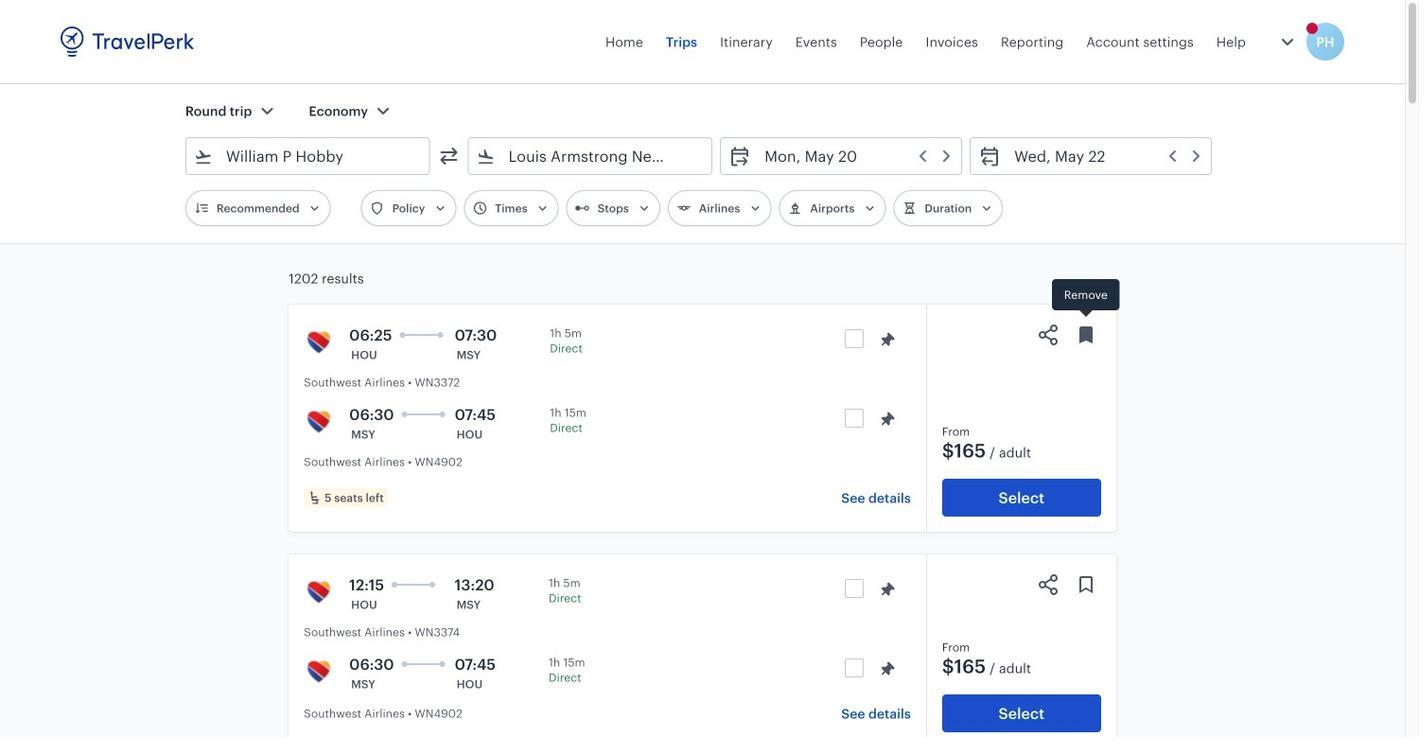 Task type: vqa. For each thing, say whether or not it's contained in the screenshot.
1st Southwest Airlines image from the bottom
yes



Task type: locate. For each thing, give the bounding box(es) containing it.
Depart field
[[751, 141, 954, 171]]

2 vertical spatial southwest airlines image
[[304, 577, 334, 607]]

southwest airlines image
[[304, 327, 334, 358], [304, 407, 334, 437], [304, 577, 334, 607]]

1 vertical spatial southwest airlines image
[[304, 407, 334, 437]]

0 vertical spatial southwest airlines image
[[304, 327, 334, 358]]

3 southwest airlines image from the top
[[304, 577, 334, 607]]

tooltip
[[1052, 279, 1120, 320]]



Task type: describe. For each thing, give the bounding box(es) containing it.
From search field
[[213, 141, 404, 171]]

southwest airlines image
[[304, 657, 334, 687]]

2 southwest airlines image from the top
[[304, 407, 334, 437]]

Return field
[[1001, 141, 1204, 171]]

1 southwest airlines image from the top
[[304, 327, 334, 358]]

To search field
[[495, 141, 687, 171]]



